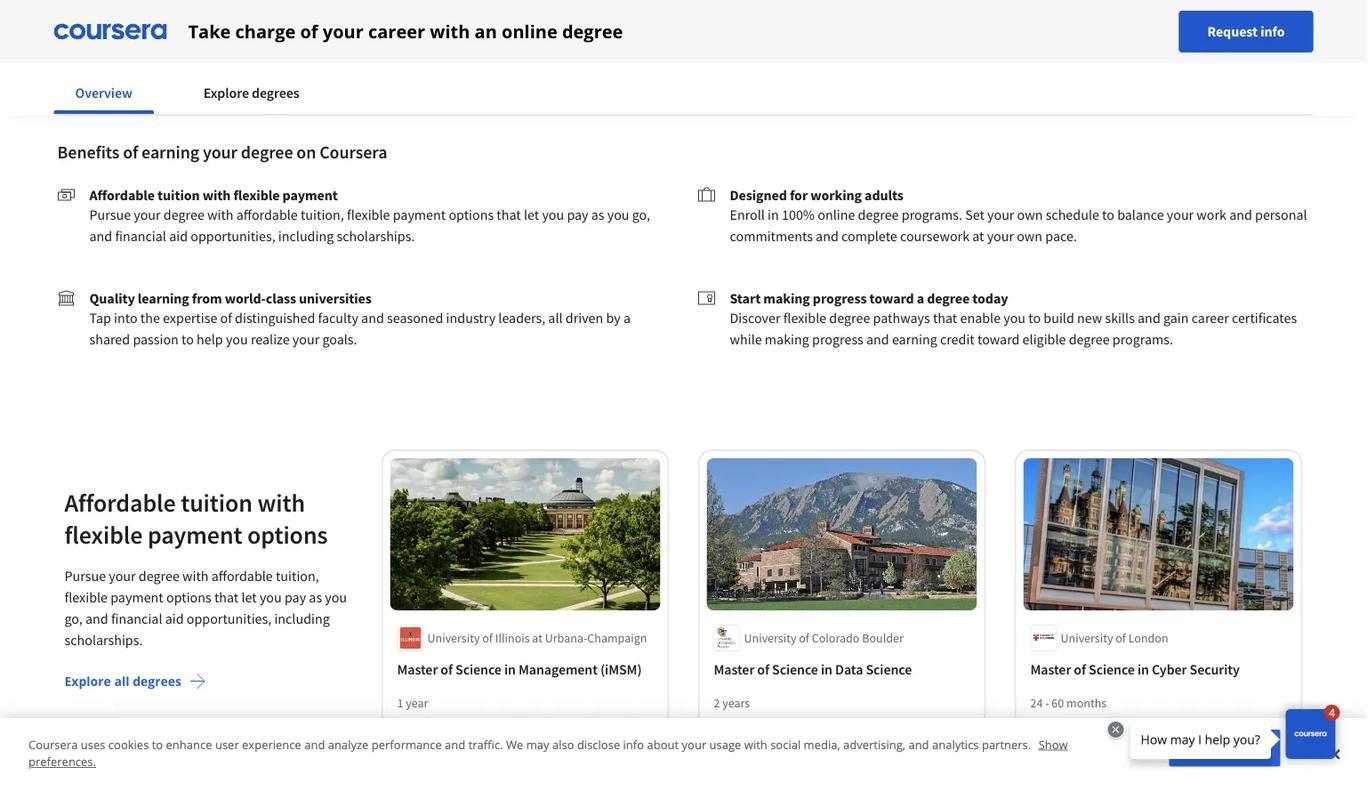 Task type: describe. For each thing, give the bounding box(es) containing it.
all inside quality learning from world-class universities tap into the expertise of distinguished faculty and seasoned industry leaders, all driven by a shared passion to help you realize your goals.
[[549, 309, 563, 326]]

of for master of science in data science
[[758, 660, 770, 678]]

take charge of your career with an online degree
[[188, 19, 623, 44]]

at inside designed for working adults enroll in 100% online degree programs. set your own schedule to balance your work and personal commitments and complete coursework at your own pace.
[[973, 227, 985, 245]]

overview button
[[54, 71, 154, 114]]

degrees inside button
[[252, 84, 300, 101]]

info inside the request info button
[[1261, 23, 1286, 40]]

determining
[[57, 34, 131, 52]]

0 vertical spatial toward
[[870, 289, 915, 307]]

coursera uses cookies to enhance user experience and analyze performance and traffic. we may also disclose info about your usage with social media, advertising, and analytics partners.
[[28, 736, 1035, 752]]

0 vertical spatial making
[[764, 289, 811, 307]]

opportunities, inside 'affordable tuition with flexible payment pursue your degree with affordable tuition, flexible payment options that let you pay as you go, and financial aid opportunities, including scholarships.'
[[191, 227, 276, 245]]

pursue your degree with affordable tuition, flexible payment options that let you pay as you go, and financial aid opportunities, including scholarships.
[[65, 567, 347, 649]]

adults
[[865, 186, 904, 204]]

master for master of science in management (imsm)
[[397, 660, 438, 678]]

pursue inside 'affordable tuition with flexible payment pursue your degree with affordable tuition, flexible payment options that let you pay as you go, and financial aid opportunities, including scholarships.'
[[89, 205, 131, 223]]

to inside designed for working adults enroll in 100% online degree programs. set your own schedule to balance your work and personal commitments and complete coursework at your own pace.
[[1103, 205, 1115, 223]]

60
[[1052, 695, 1065, 711]]

program
[[595, 34, 646, 52]]

these
[[363, 56, 398, 74]]

we
[[506, 736, 524, 752]]

including inside 'affordable tuition with flexible payment pursue your degree with affordable tuition, flexible payment options that let you pay as you go, and financial aid opportunities, including scholarships.'
[[278, 227, 334, 245]]

including inside pursue your degree with affordable tuition, flexible payment options that let you pay as you go, and financial aid opportunities, including scholarships.
[[274, 609, 330, 627]]

pursue inside pursue your degree with affordable tuition, flexible payment options that let you pay as you go, and financial aid opportunities, including scholarships.
[[65, 567, 106, 584]]

1 progress from the top
[[813, 289, 867, 307]]

financial inside pursue your degree with affordable tuition, flexible payment options that let you pay as you go, and financial aid opportunities, including scholarships.
[[111, 609, 162, 627]]

pay inside pursue your degree with affordable tuition, flexible payment options that let you pay as you go, and financial aid opportunities, including scholarships.
[[285, 588, 306, 606]]

of for university of london
[[1116, 630, 1127, 646]]

realize
[[251, 330, 290, 348]]

1 horizontal spatial whether
[[520, 34, 570, 52]]

programs. inside start making progress toward a degree today discover flexible degree pathways that enable you to build new skills and gain career certificates while making progress and earning credit toward eligible degree programs.
[[1113, 330, 1174, 348]]

science for master of science in data science
[[773, 660, 819, 678]]

colorado
[[812, 630, 860, 646]]

degree up the "reflecting"
[[562, 19, 623, 44]]

cookies
[[108, 736, 149, 752]]

your inside quality learning from world-class universities tap into the expertise of distinguished faculty and seasoned industry leaders, all driven by a shared passion to help you realize your goals.
[[293, 330, 320, 348]]

programs. inside designed for working adults enroll in 100% online degree programs. set your own schedule to balance your work and personal commitments and complete coursework at your own pace.
[[902, 205, 963, 223]]

develop,
[[165, 56, 216, 74]]

complete
[[842, 227, 898, 245]]

and inside 'affordable tuition with flexible payment pursue your degree with affordable tuition, flexible payment options that let you pay as you go, and financial aid opportunities, including scholarships.'
[[89, 227, 112, 245]]

1 own from the top
[[1018, 205, 1043, 223]]

charge
[[235, 19, 296, 44]]

go, inside pursue your degree with affordable tuition, flexible payment options that let you pay as you go, and financial aid opportunities, including scholarships.
[[65, 609, 83, 627]]

class
[[266, 289, 296, 307]]

and inside pursue your degree with affordable tuition, flexible payment options that let you pay as you go, and financial aid opportunities, including scholarships.
[[85, 609, 108, 627]]

distinguished
[[235, 309, 315, 326]]

are
[[401, 56, 420, 74]]

may
[[527, 736, 550, 752]]

the right needs,
[[837, 34, 857, 52]]

tap
[[89, 309, 111, 326]]

your inside pursue your degree with affordable tuition, flexible payment options that let you pay as you go, and financial aid opportunities, including scholarships.
[[109, 567, 136, 584]]

1 horizontal spatial toward
[[978, 330, 1020, 348]]

consider
[[397, 34, 450, 52]]

in for master of science in data science
[[821, 660, 833, 678]]

into
[[114, 309, 138, 326]]

cookies
[[1224, 740, 1270, 756]]

work
[[1197, 205, 1227, 223]]

benefits
[[57, 141, 119, 163]]

degree down explore degrees
[[241, 141, 293, 163]]

tuition for options
[[181, 487, 253, 518]]

preferences.
[[28, 754, 96, 770]]

performance
[[372, 736, 442, 752]]

important
[[423, 56, 483, 74]]

the up like at left
[[134, 34, 154, 52]]

pay inside 'affordable tuition with flexible payment pursue your degree with affordable tuition, flexible payment options that let you pay as you go, and financial aid opportunities, including scholarships.'
[[567, 205, 589, 223]]

enhance
[[166, 736, 212, 752]]

you inside quality learning from world-class universities tap into the expertise of distinguished faculty and seasoned industry leaders, all driven by a shared passion to help you realize your goals.
[[226, 330, 248, 348]]

of for university of colorado boulder
[[799, 630, 810, 646]]

and left gain
[[1138, 309, 1161, 326]]

as inside 'affordable tuition with flexible payment pursue your degree with affordable tuition, flexible payment options that let you pay as you go, and financial aid opportunities, including scholarships.'
[[592, 205, 605, 223]]

options inside pursue your degree with affordable tuition, flexible payment options that let you pay as you go, and financial aid opportunities, including scholarships.
[[166, 588, 212, 606]]

let inside pursue your degree with affordable tuition, flexible payment options that let you pay as you go, and financial aid opportunities, including scholarships.
[[242, 588, 257, 606]]

learn
[[195, 77, 229, 95]]

passion
[[133, 330, 179, 348]]

designed
[[730, 186, 787, 204]]

go, inside 'affordable tuition with flexible payment pursue your degree with affordable tuition, flexible payment options that let you pay as you go, and financial aid opportunities, including scholarships.'
[[633, 205, 651, 223]]

determining the value of an online degree rests with you. consider your goals, whether the program content aligns with your needs, the skills you'd like to develop, and how you learn best. these are important factors worth reflecting on as you explore the diverse degree programs on coursera. learn more about whether a
[[57, 34, 857, 95]]

a inside start making progress toward a degree today discover flexible degree pathways that enable you to build new skills and gain career certificates while making progress and earning credit toward eligible degree programs.
[[917, 289, 925, 307]]

degree inside pursue your degree with affordable tuition, flexible payment options that let you pay as you go, and financial aid opportunities, including scholarships.
[[139, 567, 180, 584]]

science for master of science in cyber security
[[1089, 660, 1135, 678]]

boulder
[[863, 630, 904, 646]]

3 science from the left
[[866, 660, 912, 678]]

2 progress from the top
[[813, 330, 864, 348]]

online for designed for working adults enroll in 100% online degree programs. set your own schedule to balance your work and personal commitments and complete coursework at your own pace.
[[818, 205, 856, 223]]

university of colorado boulder
[[744, 630, 904, 646]]

affordable inside 'affordable tuition with flexible payment pursue your degree with affordable tuition, flexible payment options that let you pay as you go, and financial aid opportunities, including scholarships.'
[[237, 205, 298, 223]]

industry
[[446, 309, 496, 326]]

champaign
[[588, 630, 647, 646]]

to inside start making progress toward a degree today discover flexible degree pathways that enable you to build new skills and gain career certificates while making progress and earning credit toward eligible degree programs.
[[1029, 309, 1041, 326]]

enable
[[961, 309, 1001, 326]]

master of science in management (imsm) link
[[397, 658, 654, 680]]

content
[[649, 34, 695, 52]]

explore
[[686, 56, 731, 74]]

rests
[[308, 34, 336, 52]]

degree inside designed for working adults enroll in 100% online degree programs. set your own schedule to balance your work and personal commitments and complete coursework at your own pace.
[[858, 205, 899, 223]]

explore all degrees
[[65, 673, 182, 690]]

management
[[519, 660, 598, 678]]

london
[[1129, 630, 1169, 646]]

credit
[[941, 330, 975, 348]]

in inside designed for working adults enroll in 100% online degree programs. set your own schedule to balance your work and personal commitments and complete coursework at your own pace.
[[768, 205, 779, 223]]

like
[[126, 56, 147, 74]]

24
[[1031, 695, 1043, 711]]

from
[[192, 289, 222, 307]]

affordable inside pursue your degree with affordable tuition, flexible payment options that let you pay as you go, and financial aid opportunities, including scholarships.
[[212, 567, 273, 584]]

years
[[723, 695, 750, 711]]

faculty
[[318, 309, 359, 326]]

for
[[790, 186, 808, 204]]

of for master of science in management (imsm)
[[441, 660, 453, 678]]

master of science in management (imsm)
[[397, 660, 642, 678]]

learning
[[138, 289, 189, 307]]

that inside start making progress toward a degree today discover flexible degree pathways that enable you to build new skills and gain career certificates while making progress and earning credit toward eligible degree programs.
[[933, 309, 958, 326]]

1 vertical spatial coursera
[[28, 736, 78, 752]]

financial inside 'affordable tuition with flexible payment pursue your degree with affordable tuition, flexible payment options that let you pay as you go, and financial aid opportunities, including scholarships.'
[[115, 227, 166, 245]]

personal
[[1256, 205, 1308, 223]]

as inside determining the value of an online degree rests with you. consider your goals, whether the program content aligns with your needs, the skills you'd like to develop, and how you learn best. these are important factors worth reflecting on as you explore the diverse degree programs on coursera. learn more about whether a
[[645, 56, 659, 74]]

take
[[188, 19, 231, 44]]

and left traffic.
[[445, 736, 466, 752]]

world-
[[225, 289, 266, 307]]

disclose
[[577, 736, 620, 752]]

flexible inside affordable tuition with flexible payment options
[[65, 519, 143, 550]]

options inside 'affordable tuition with flexible payment pursue your degree with affordable tuition, flexible payment options that let you pay as you go, and financial aid opportunities, including scholarships.'
[[449, 205, 494, 223]]

needs,
[[795, 34, 834, 52]]

gain
[[1164, 309, 1189, 326]]

coursera.
[[136, 77, 193, 95]]

and down the working on the right top of the page
[[816, 227, 839, 245]]

analytics
[[933, 736, 979, 752]]

1 vertical spatial whether
[[304, 77, 354, 95]]

and right work
[[1230, 205, 1253, 223]]

university for master of science in management (imsm)
[[428, 630, 480, 646]]

of inside determining the value of an online degree rests with you. consider your goals, whether the program content aligns with your needs, the skills you'd like to develop, and how you learn best. these are important factors worth reflecting on as you explore the diverse degree programs on coursera. learn more about whether a
[[191, 34, 203, 52]]

of for master of science in cyber security
[[1075, 660, 1087, 678]]

degree inside 'affordable tuition with flexible payment pursue your degree with affordable tuition, flexible payment options that let you pay as you go, and financial aid opportunities, including scholarships.'
[[164, 205, 205, 223]]

that inside pursue your degree with affordable tuition, flexible payment options that let you pay as you go, and financial aid opportunities, including scholarships.
[[214, 588, 239, 606]]

online inside determining the value of an online degree rests with you. consider your goals, whether the program content aligns with your needs, the skills you'd like to develop, and how you learn best. these are important factors worth reflecting on as you explore the diverse degree programs on coursera. learn more about whether a
[[224, 34, 261, 52]]

shared
[[89, 330, 130, 348]]

also
[[553, 736, 574, 752]]

1 horizontal spatial an
[[475, 19, 497, 44]]

show preferences. link
[[28, 736, 1069, 770]]

start
[[730, 289, 761, 307]]

-
[[1046, 695, 1050, 711]]

skills inside start making progress toward a degree today discover flexible degree pathways that enable you to build new skills and gain career certificates while making progress and earning credit toward eligible degree programs.
[[1106, 309, 1135, 326]]

1 horizontal spatial coursera
[[320, 141, 387, 163]]

quality
[[89, 289, 135, 307]]

of for university of illinois at urbana-champaign
[[483, 630, 493, 646]]

24 - 60 months
[[1031, 695, 1107, 711]]

degree down needs,
[[802, 56, 843, 74]]

1 horizontal spatial about
[[647, 736, 679, 752]]

master for master of science in cyber security
[[1031, 660, 1072, 678]]



Task type: vqa. For each thing, say whether or not it's contained in the screenshot.
list
no



Task type: locate. For each thing, give the bounding box(es) containing it.
at right illinois
[[532, 630, 543, 646]]

to left balance
[[1103, 205, 1115, 223]]

new
[[1078, 309, 1103, 326]]

tuition inside affordable tuition with flexible payment options
[[181, 487, 253, 518]]

tuition, inside 'affordable tuition with flexible payment pursue your degree with affordable tuition, flexible payment options that let you pay as you go, and financial aid opportunities, including scholarships.'
[[301, 205, 344, 223]]

1 vertical spatial info
[[623, 736, 644, 752]]

0 vertical spatial pay
[[567, 205, 589, 223]]

1 horizontal spatial pay
[[567, 205, 589, 223]]

1 horizontal spatial as
[[592, 205, 605, 223]]

1 vertical spatial career
[[1192, 309, 1230, 326]]

partners.
[[982, 736, 1032, 752]]

1 vertical spatial progress
[[813, 330, 864, 348]]

career right gain
[[1192, 309, 1230, 326]]

career up are
[[368, 19, 426, 44]]

on down program
[[627, 56, 643, 74]]

info right disclose
[[623, 736, 644, 752]]

eligible
[[1023, 330, 1067, 348]]

university of illinois at urbana-champaign
[[428, 630, 647, 646]]

1 vertical spatial as
[[592, 205, 605, 223]]

flexible inside pursue your degree with affordable tuition, flexible payment options that let you pay as you go, and financial aid opportunities, including scholarships.
[[65, 588, 108, 606]]

0 horizontal spatial as
[[309, 588, 322, 606]]

science down university of london
[[1089, 660, 1135, 678]]

to down expertise
[[182, 330, 194, 348]]

and left analyze
[[305, 736, 325, 752]]

degree down new
[[1069, 330, 1110, 348]]

0 vertical spatial options
[[449, 205, 494, 223]]

that inside 'affordable tuition with flexible payment pursue your degree with affordable tuition, flexible payment options that let you pay as you go, and financial aid opportunities, including scholarships.'
[[497, 205, 521, 223]]

cyber
[[1152, 660, 1188, 678]]

master up year
[[397, 660, 438, 678]]

1 vertical spatial go,
[[65, 609, 83, 627]]

and inside determining the value of an online degree rests with you. consider your goals, whether the program content aligns with your needs, the skills you'd like to develop, and how you learn best. these are important factors worth reflecting on as you explore the diverse degree programs on coursera. learn more about whether a
[[219, 56, 242, 74]]

the up the passion at the top left
[[140, 309, 160, 326]]

in inside 'master of science in cyber security' link
[[1138, 660, 1150, 678]]

1 vertical spatial on
[[117, 77, 133, 95]]

0 horizontal spatial a
[[357, 77, 364, 95]]

0 horizontal spatial career
[[368, 19, 426, 44]]

programs
[[57, 77, 115, 95]]

in
[[768, 205, 779, 223], [505, 660, 516, 678], [821, 660, 833, 678], [1138, 660, 1150, 678]]

about inside determining the value of an online degree rests with you. consider your goals, whether the program content aligns with your needs, the skills you'd like to develop, and how you learn best. these are important factors worth reflecting on as you explore the diverse degree programs on coursera. learn more about whether a
[[266, 77, 301, 95]]

pathways
[[874, 309, 931, 326]]

degree up enable
[[927, 289, 970, 307]]

with inside affordable tuition with flexible payment options
[[258, 487, 305, 518]]

and right faculty on the left top of page
[[361, 309, 384, 326]]

0 vertical spatial including
[[278, 227, 334, 245]]

accept cookies button
[[1170, 730, 1281, 767]]

0 vertical spatial career
[[368, 19, 426, 44]]

whether up worth
[[520, 34, 570, 52]]

earning down "coursera."
[[142, 141, 199, 163]]

0 vertical spatial opportunities,
[[191, 227, 276, 245]]

1 vertical spatial making
[[765, 330, 810, 348]]

coursera up 'affordable tuition with flexible payment pursue your degree with affordable tuition, flexible payment options that let you pay as you go, and financial aid opportunities, including scholarships.'
[[320, 141, 387, 163]]

2 vertical spatial on
[[297, 141, 316, 163]]

degree down benefits of earning your degree on coursera
[[164, 205, 205, 223]]

whether down learn
[[304, 77, 354, 95]]

0 vertical spatial on
[[627, 56, 643, 74]]

0 horizontal spatial earning
[[142, 141, 199, 163]]

0 horizontal spatial toward
[[870, 289, 915, 307]]

online up how
[[224, 34, 261, 52]]

start making progress toward a degree today discover flexible degree pathways that enable you to build new skills and gain career certificates while making progress and earning credit toward eligible degree programs.
[[730, 289, 1298, 348]]

0 vertical spatial whether
[[520, 34, 570, 52]]

coursera image
[[54, 17, 167, 46]]

to inside determining the value of an online degree rests with you. consider your goals, whether the program content aligns with your needs, the skills you'd like to develop, and how you learn best. these are important factors worth reflecting on as you explore the diverse degree programs on coursera. learn more about whether a
[[149, 56, 162, 74]]

of inside quality learning from world-class universities tap into the expertise of distinguished faculty and seasoned industry leaders, all driven by a shared passion to help you realize your goals.
[[220, 309, 232, 326]]

build
[[1044, 309, 1075, 326]]

degree up how
[[264, 34, 305, 52]]

1 horizontal spatial let
[[524, 205, 540, 223]]

affordable inside 'affordable tuition with flexible payment pursue your degree with affordable tuition, flexible payment options that let you pay as you go, and financial aid opportunities, including scholarships.'
[[89, 186, 155, 204]]

1 vertical spatial aid
[[165, 609, 184, 627]]

making
[[764, 289, 811, 307], [765, 330, 810, 348]]

all up 'cookies'
[[114, 673, 129, 690]]

usage
[[710, 736, 742, 752]]

master of science in data science
[[714, 660, 912, 678]]

tab list containing overview
[[54, 71, 349, 114]]

a inside determining the value of an online degree rests with you. consider your goals, whether the program content aligns with your needs, the skills you'd like to develop, and how you learn best. these are important factors worth reflecting on as you explore the diverse degree programs on coursera. learn more about whether a
[[357, 77, 364, 95]]

designed for working adults enroll in 100% online degree programs. set your own schedule to balance your work and personal commitments and complete coursework at your own pace.
[[730, 186, 1308, 245]]

goals,
[[482, 34, 517, 52]]

about down how
[[266, 77, 301, 95]]

science down university of colorado boulder
[[773, 660, 819, 678]]

skills up programs at the left of the page
[[57, 56, 87, 74]]

coursera up preferences.
[[28, 736, 78, 752]]

0 vertical spatial aid
[[169, 227, 188, 245]]

2 horizontal spatial master
[[1031, 660, 1072, 678]]

factors
[[486, 56, 527, 74]]

university up master of science in data science
[[744, 630, 797, 646]]

2 vertical spatial that
[[214, 588, 239, 606]]

0 vertical spatial info
[[1261, 23, 1286, 40]]

set
[[966, 205, 985, 223]]

1 horizontal spatial info
[[1261, 23, 1286, 40]]

0 horizontal spatial whether
[[304, 77, 354, 95]]

1 vertical spatial affordable
[[65, 487, 176, 518]]

to inside quality learning from world-class universities tap into the expertise of distinguished faculty and seasoned industry leaders, all driven by a shared passion to help you realize your goals.
[[182, 330, 194, 348]]

1 horizontal spatial at
[[973, 227, 985, 245]]

science for master of science in management (imsm)
[[456, 660, 502, 678]]

tuition inside 'affordable tuition with flexible payment pursue your degree with affordable tuition, flexible payment options that let you pay as you go, and financial aid opportunities, including scholarships.'
[[158, 186, 200, 204]]

earning inside start making progress toward a degree today discover flexible degree pathways that enable you to build new skills and gain career certificates while making progress and earning credit toward eligible degree programs.
[[893, 330, 938, 348]]

career inside start making progress toward a degree today discover flexible degree pathways that enable you to build new skills and gain career certificates while making progress and earning credit toward eligible degree programs.
[[1192, 309, 1230, 326]]

0 horizontal spatial info
[[623, 736, 644, 752]]

0 vertical spatial financial
[[115, 227, 166, 245]]

programs.
[[902, 205, 963, 223], [1113, 330, 1174, 348]]

university for master of science in cyber security
[[1061, 630, 1114, 646]]

explore inside explore degrees button
[[204, 84, 249, 101]]

today
[[973, 289, 1009, 307]]

online for take charge of your career with an online degree
[[502, 19, 558, 44]]

0 vertical spatial degrees
[[252, 84, 300, 101]]

making up discover
[[764, 289, 811, 307]]

1 year
[[397, 695, 428, 711]]

0 horizontal spatial degrees
[[133, 673, 182, 690]]

you.
[[368, 34, 394, 52]]

flexible inside start making progress toward a degree today discover flexible degree pathways that enable you to build new skills and gain career certificates while making progress and earning credit toward eligible degree programs.
[[784, 309, 827, 326]]

payment inside pursue your degree with affordable tuition, flexible payment options that let you pay as you go, and financial aid opportunities, including scholarships.
[[111, 588, 164, 606]]

2 master from the left
[[714, 660, 755, 678]]

explore for explore degrees
[[204, 84, 249, 101]]

all left driven
[[549, 309, 563, 326]]

a up pathways
[[917, 289, 925, 307]]

at
[[973, 227, 985, 245], [532, 630, 543, 646]]

schedule
[[1046, 205, 1100, 223]]

master up years
[[714, 660, 755, 678]]

to right 'cookies'
[[152, 736, 163, 752]]

and left how
[[219, 56, 242, 74]]

1 horizontal spatial all
[[549, 309, 563, 326]]

financial up learning
[[115, 227, 166, 245]]

your inside 'affordable tuition with flexible payment pursue your degree with affordable tuition, flexible payment options that let you pay as you go, and financial aid opportunities, including scholarships.'
[[134, 205, 161, 223]]

1 horizontal spatial that
[[497, 205, 521, 223]]

you inside start making progress toward a degree today discover flexible degree pathways that enable you to build new skills and gain career certificates while making progress and earning credit toward eligible degree programs.
[[1004, 309, 1026, 326]]

1 horizontal spatial online
[[502, 19, 558, 44]]

university up master of science in cyber security
[[1061, 630, 1114, 646]]

and up explore all degrees
[[85, 609, 108, 627]]

coursera
[[320, 141, 387, 163], [28, 736, 78, 752]]

3 university from the left
[[1061, 630, 1114, 646]]

1 vertical spatial opportunities,
[[187, 609, 272, 627]]

year
[[406, 695, 428, 711]]

0 vertical spatial affordable
[[89, 186, 155, 204]]

show
[[1039, 736, 1069, 752]]

0 horizontal spatial skills
[[57, 56, 87, 74]]

scholarships.
[[337, 227, 415, 245], [65, 631, 143, 649]]

0 horizontal spatial an
[[206, 34, 221, 52]]

1 vertical spatial degrees
[[133, 673, 182, 690]]

in for master of science in management (imsm)
[[505, 660, 516, 678]]

an up develop,
[[206, 34, 221, 52]]

pace.
[[1046, 227, 1078, 245]]

in for master of science in cyber security
[[1138, 660, 1150, 678]]

progress
[[813, 289, 867, 307], [813, 330, 864, 348]]

quality learning from world-class universities tap into the expertise of distinguished faculty and seasoned industry leaders, all driven by a shared passion to help you realize your goals.
[[89, 289, 631, 348]]

scholarships. inside pursue your degree with affordable tuition, flexible payment options that let you pay as you go, and financial aid opportunities, including scholarships.
[[65, 631, 143, 649]]

skills right new
[[1106, 309, 1135, 326]]

aid up explore all degrees link
[[165, 609, 184, 627]]

online inside designed for working adults enroll in 100% online degree programs. set your own schedule to balance your work and personal commitments and complete coursework at your own pace.
[[818, 205, 856, 223]]

info right request
[[1261, 23, 1286, 40]]

an inside determining the value of an online degree rests with you. consider your goals, whether the program content aligns with your needs, the skills you'd like to develop, and how you learn best. these are important factors worth reflecting on as you explore the diverse degree programs on coursera. learn more about whether a
[[206, 34, 221, 52]]

science down illinois
[[456, 660, 502, 678]]

1 vertical spatial at
[[532, 630, 543, 646]]

affordable for affordable tuition with flexible payment options
[[65, 487, 176, 518]]

2 own from the top
[[1017, 227, 1043, 245]]

affordable inside affordable tuition with flexible payment options
[[65, 487, 176, 518]]

1 master from the left
[[397, 660, 438, 678]]

on down like at left
[[117, 77, 133, 95]]

1 vertical spatial own
[[1017, 227, 1043, 245]]

driven
[[566, 309, 604, 326]]

university left illinois
[[428, 630, 480, 646]]

the inside quality learning from world-class universities tap into the expertise of distinguished faculty and seasoned industry leaders, all driven by a shared passion to help you realize your goals.
[[140, 309, 160, 326]]

1 science from the left
[[456, 660, 502, 678]]

about
[[266, 77, 301, 95], [647, 736, 679, 752]]

tuition, inside pursue your degree with affordable tuition, flexible payment options that let you pay as you go, and financial aid opportunities, including scholarships.
[[276, 567, 319, 584]]

overview
[[75, 84, 132, 101]]

payment inside affordable tuition with flexible payment options
[[148, 519, 243, 550]]

0 horizontal spatial on
[[117, 77, 133, 95]]

own left schedule
[[1018, 205, 1043, 223]]

a inside quality learning from world-class universities tap into the expertise of distinguished faculty and seasoned industry leaders, all driven by a shared passion to help you realize your goals.
[[624, 309, 631, 326]]

coursework
[[901, 227, 970, 245]]

flexible
[[234, 186, 280, 204], [347, 205, 390, 223], [784, 309, 827, 326], [65, 519, 143, 550], [65, 588, 108, 606]]

value
[[157, 34, 189, 52]]

(imsm)
[[601, 660, 642, 678]]

on down explore degrees
[[297, 141, 316, 163]]

degrees
[[252, 84, 300, 101], [133, 673, 182, 690]]

analyze
[[328, 736, 369, 752]]

2 vertical spatial as
[[309, 588, 322, 606]]

and inside quality learning from world-class universities tap into the expertise of distinguished faculty and seasoned industry leaders, all driven by a shared passion to help you realize your goals.
[[361, 309, 384, 326]]

programs. down gain
[[1113, 330, 1174, 348]]

affordable down affordable tuition with flexible payment options
[[212, 567, 273, 584]]

in inside 'master of science in data science' link
[[821, 660, 833, 678]]

0 vertical spatial go,
[[633, 205, 651, 223]]

media,
[[804, 736, 841, 752]]

1 university from the left
[[428, 630, 480, 646]]

skills inside determining the value of an online degree rests with you. consider your goals, whether the program content aligns with your needs, the skills you'd like to develop, and how you learn best. these are important factors worth reflecting on as you explore the diverse degree programs on coursera. learn more about whether a
[[57, 56, 87, 74]]

master of science in cyber security
[[1031, 660, 1240, 678]]

explore degrees button
[[182, 71, 321, 114]]

goals.
[[323, 330, 357, 348]]

toward up pathways
[[870, 289, 915, 307]]

degrees up 'cookies'
[[133, 673, 182, 690]]

affordable tuition with flexible payment options
[[65, 487, 328, 550]]

in up commitments
[[768, 205, 779, 223]]

universities
[[299, 289, 372, 307]]

opportunities,
[[191, 227, 276, 245], [187, 609, 272, 627]]

1 vertical spatial tuition
[[181, 487, 253, 518]]

0 vertical spatial scholarships.
[[337, 227, 415, 245]]

0 horizontal spatial all
[[114, 673, 129, 690]]

opportunities, inside pursue your degree with affordable tuition, flexible payment options that let you pay as you go, and financial aid opportunities, including scholarships.
[[187, 609, 272, 627]]

1 horizontal spatial earning
[[893, 330, 938, 348]]

0 horizontal spatial let
[[242, 588, 257, 606]]

scholarships. inside 'affordable tuition with flexible payment pursue your degree with affordable tuition, flexible payment options that let you pay as you go, and financial aid opportunities, including scholarships.'
[[337, 227, 415, 245]]

in inside master of science in management (imsm) link
[[505, 660, 516, 678]]

2 horizontal spatial university
[[1061, 630, 1114, 646]]

and up quality
[[89, 227, 112, 245]]

0 vertical spatial skills
[[57, 56, 87, 74]]

tuition
[[158, 186, 200, 204], [181, 487, 253, 518]]

2 vertical spatial options
[[166, 588, 212, 606]]

in down illinois
[[505, 660, 516, 678]]

in left cyber
[[1138, 660, 1150, 678]]

0 horizontal spatial explore
[[65, 673, 111, 690]]

affordable
[[237, 205, 298, 223], [212, 567, 273, 584]]

0 vertical spatial affordable
[[237, 205, 298, 223]]

explore
[[204, 84, 249, 101], [65, 673, 111, 690]]

whether
[[520, 34, 570, 52], [304, 77, 354, 95]]

data
[[836, 660, 864, 678]]

the left diverse
[[734, 56, 753, 74]]

scholarships. up universities
[[337, 227, 415, 245]]

0 horizontal spatial at
[[532, 630, 543, 646]]

2
[[714, 695, 720, 711]]

financial up explore all degrees
[[111, 609, 162, 627]]

online up worth
[[502, 19, 558, 44]]

2 horizontal spatial online
[[818, 205, 856, 223]]

show preferences.
[[28, 736, 1069, 770]]

let inside 'affordable tuition with flexible payment pursue your degree with affordable tuition, flexible payment options that let you pay as you go, and financial aid opportunities, including scholarships.'
[[524, 205, 540, 223]]

0 vertical spatial all
[[549, 309, 563, 326]]

science inside 'master of science in cyber security' link
[[1089, 660, 1135, 678]]

aid inside pursue your degree with affordable tuition, flexible payment options that let you pay as you go, and financial aid opportunities, including scholarships.
[[165, 609, 184, 627]]

and left analytics
[[909, 736, 930, 752]]

1 horizontal spatial master
[[714, 660, 755, 678]]

0 horizontal spatial coursera
[[28, 736, 78, 752]]

programs. up coursework
[[902, 205, 963, 223]]

1 vertical spatial pursue
[[65, 567, 106, 584]]

about left usage
[[647, 736, 679, 752]]

science inside master of science in management (imsm) link
[[456, 660, 502, 678]]

help
[[197, 330, 223, 348]]

tab list
[[54, 71, 349, 114]]

1 vertical spatial explore
[[65, 673, 111, 690]]

university for master of science in data science
[[744, 630, 797, 646]]

2 science from the left
[[773, 660, 819, 678]]

certificates
[[1233, 309, 1298, 326]]

degree down affordable tuition with flexible payment options
[[139, 567, 180, 584]]

0 horizontal spatial pay
[[285, 588, 306, 606]]

at down set
[[973, 227, 985, 245]]

as inside pursue your degree with affordable tuition, flexible payment options that let you pay as you go, and financial aid opportunities, including scholarships.
[[309, 588, 322, 606]]

4 science from the left
[[1089, 660, 1135, 678]]

opportunities, up explore all degrees link
[[187, 609, 272, 627]]

1 vertical spatial tuition,
[[276, 567, 319, 584]]

a down best.
[[357, 77, 364, 95]]

2 horizontal spatial as
[[645, 56, 659, 74]]

1 vertical spatial toward
[[978, 330, 1020, 348]]

aligns
[[698, 34, 733, 52]]

how
[[244, 56, 270, 74]]

master up -
[[1031, 660, 1072, 678]]

0 vertical spatial as
[[645, 56, 659, 74]]

0 vertical spatial coursera
[[320, 141, 387, 163]]

making down discover
[[765, 330, 810, 348]]

master for master of science in data science
[[714, 660, 755, 678]]

explore inside explore all degrees link
[[65, 673, 111, 690]]

scholarships. up explore all degrees
[[65, 631, 143, 649]]

a right "by"
[[624, 309, 631, 326]]

3 master from the left
[[1031, 660, 1072, 678]]

seasoned
[[387, 309, 444, 326]]

degree left pathways
[[830, 309, 871, 326]]

1 vertical spatial options
[[247, 519, 328, 550]]

learn
[[298, 56, 328, 74]]

tuition,
[[301, 205, 344, 223], [276, 567, 319, 584]]

1 vertical spatial earning
[[893, 330, 938, 348]]

2 horizontal spatial on
[[627, 56, 643, 74]]

request
[[1208, 23, 1258, 40]]

0 vertical spatial let
[[524, 205, 540, 223]]

1 vertical spatial skills
[[1106, 309, 1135, 326]]

0 horizontal spatial programs.
[[902, 205, 963, 223]]

explore degrees
[[204, 84, 300, 101]]

and down pathways
[[867, 330, 890, 348]]

explore for explore all degrees
[[65, 673, 111, 690]]

1 horizontal spatial on
[[297, 141, 316, 163]]

online down the working on the right top of the page
[[818, 205, 856, 223]]

aid up learning
[[169, 227, 188, 245]]

affordable for affordable tuition with flexible payment pursue your degree with affordable tuition, flexible payment options that let you pay as you go, and financial aid opportunities, including scholarships.
[[89, 186, 155, 204]]

tuition for pursue
[[158, 186, 200, 204]]

affordable tuition with flexible payment pursue your degree with affordable tuition, flexible payment options that let you pay as you go, and financial aid opportunities, including scholarships.
[[89, 186, 651, 245]]

earning
[[142, 141, 199, 163], [893, 330, 938, 348]]

toward down enable
[[978, 330, 1020, 348]]

1 vertical spatial all
[[114, 673, 129, 690]]

0 horizontal spatial scholarships.
[[65, 631, 143, 649]]

with inside pursue your degree with affordable tuition, flexible payment options that let you pay as you go, and financial aid opportunities, including scholarships.
[[182, 567, 209, 584]]

aid inside 'affordable tuition with flexible payment pursue your degree with affordable tuition, flexible payment options that let you pay as you go, and financial aid opportunities, including scholarships.'
[[169, 227, 188, 245]]

to up eligible
[[1029, 309, 1041, 326]]

uses
[[81, 736, 105, 752]]

0 vertical spatial programs.
[[902, 205, 963, 223]]

degree down adults
[[858, 205, 899, 223]]

opportunities, up world-
[[191, 227, 276, 245]]

an up factors
[[475, 19, 497, 44]]

illinois
[[495, 630, 530, 646]]

science down boulder
[[866, 660, 912, 678]]

affordable down benefits of earning your degree on coursera
[[237, 205, 298, 223]]

explore up uses
[[65, 673, 111, 690]]

2 university from the left
[[744, 630, 797, 646]]

university
[[428, 630, 480, 646], [744, 630, 797, 646], [1061, 630, 1114, 646]]

explore down how
[[204, 84, 249, 101]]

1 horizontal spatial a
[[624, 309, 631, 326]]

1 horizontal spatial degrees
[[252, 84, 300, 101]]

1 horizontal spatial scholarships.
[[337, 227, 415, 245]]

options inside affordable tuition with flexible payment options
[[247, 519, 328, 550]]

1 horizontal spatial university
[[744, 630, 797, 646]]

0 vertical spatial pursue
[[89, 205, 131, 223]]

of for benefits of earning your degree on coursera
[[123, 141, 138, 163]]

degrees down how
[[252, 84, 300, 101]]

own left pace.
[[1017, 227, 1043, 245]]

you'd
[[90, 56, 123, 74]]

with
[[430, 19, 470, 44], [339, 34, 365, 52], [736, 34, 762, 52], [203, 186, 231, 204], [207, 205, 234, 223], [258, 487, 305, 518], [182, 567, 209, 584], [745, 736, 768, 752]]

experience
[[242, 736, 302, 752]]

0 vertical spatial tuition
[[158, 186, 200, 204]]

1 vertical spatial financial
[[111, 609, 162, 627]]

1 vertical spatial a
[[917, 289, 925, 307]]

all
[[549, 309, 563, 326], [114, 673, 129, 690]]

university of london
[[1061, 630, 1169, 646]]

in left data
[[821, 660, 833, 678]]

0 vertical spatial a
[[357, 77, 364, 95]]

0 vertical spatial about
[[266, 77, 301, 95]]

to right like at left
[[149, 56, 162, 74]]

the up the "reflecting"
[[572, 34, 592, 52]]

earning down pathways
[[893, 330, 938, 348]]

payment
[[283, 186, 338, 204], [393, 205, 446, 223], [148, 519, 243, 550], [111, 588, 164, 606]]

0 horizontal spatial go,
[[65, 609, 83, 627]]

social
[[771, 736, 801, 752]]

0 vertical spatial earning
[[142, 141, 199, 163]]



